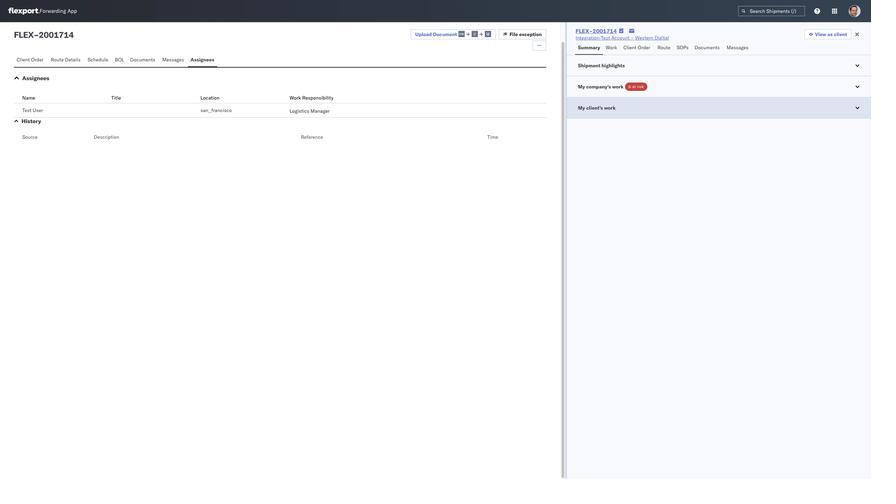 Task type: describe. For each thing, give the bounding box(es) containing it.
summary
[[578, 44, 600, 51]]

view
[[815, 31, 827, 38]]

forwarding app
[[40, 8, 77, 14]]

my client's work button
[[567, 98, 872, 118]]

sops
[[677, 44, 689, 51]]

my company's work
[[578, 84, 624, 90]]

1 horizontal spatial documents button
[[692, 41, 724, 55]]

account
[[612, 35, 630, 41]]

logistics
[[290, 108, 309, 114]]

order for client order button to the right
[[638, 44, 651, 51]]

test inside integration test account - western digital link
[[601, 35, 610, 41]]

0 horizontal spatial assignees button
[[22, 75, 49, 82]]

Search Shipments (/) text field
[[738, 6, 805, 16]]

work button
[[603, 41, 621, 55]]

name
[[22, 95, 35, 101]]

work for my client's work
[[604, 105, 616, 111]]

route for route
[[658, 44, 671, 51]]

1 horizontal spatial assignees button
[[188, 54, 217, 67]]

route details
[[51, 57, 81, 63]]

my for my client's work
[[578, 105, 585, 111]]

0 horizontal spatial 2001714
[[39, 30, 74, 40]]

history button
[[22, 118, 41, 125]]

0 horizontal spatial client order
[[17, 57, 44, 63]]

file exception
[[510, 31, 542, 38]]

forwarding app link
[[8, 8, 77, 15]]

documents for documents button to the left
[[130, 57, 155, 63]]

document
[[433, 31, 457, 37]]

client
[[834, 31, 848, 38]]

view as client
[[815, 31, 848, 38]]

order for leftmost client order button
[[31, 57, 44, 63]]

schedule button
[[85, 54, 112, 67]]

shipment highlights button
[[567, 55, 872, 76]]

flex - 2001714
[[14, 30, 74, 40]]

work for work
[[606, 44, 617, 51]]

bol button
[[112, 54, 127, 67]]

flex-
[[576, 27, 593, 34]]

file
[[510, 31, 518, 38]]

assignees inside button
[[191, 57, 214, 63]]

work for my company's work
[[613, 84, 624, 90]]

source
[[22, 134, 38, 140]]

reference
[[301, 134, 323, 140]]

1 horizontal spatial client order
[[624, 44, 651, 51]]

responsibility
[[302, 95, 334, 101]]

description
[[94, 134, 119, 140]]

view as client button
[[805, 29, 852, 40]]



Task type: vqa. For each thing, say whether or not it's contained in the screenshot.
Forwarding App
yes



Task type: locate. For each thing, give the bounding box(es) containing it.
route left details
[[51, 57, 64, 63]]

1 horizontal spatial messages
[[727, 44, 749, 51]]

upload document
[[415, 31, 457, 37]]

flex-2001714 link
[[576, 27, 617, 34]]

my left company's
[[578, 84, 585, 90]]

0 vertical spatial client order
[[624, 44, 651, 51]]

work responsibility
[[290, 95, 334, 101]]

1 vertical spatial documents
[[130, 57, 155, 63]]

route details button
[[48, 54, 85, 67]]

messages
[[727, 44, 749, 51], [162, 57, 184, 63]]

work
[[613, 84, 624, 90], [604, 105, 616, 111]]

0 horizontal spatial work
[[290, 95, 301, 101]]

1 horizontal spatial test
[[601, 35, 610, 41]]

bol
[[115, 57, 124, 63]]

0 horizontal spatial messages button
[[159, 54, 188, 67]]

messages button
[[724, 41, 753, 55], [159, 54, 188, 67]]

1 horizontal spatial client
[[624, 44, 637, 51]]

order down western
[[638, 44, 651, 51]]

assignees
[[191, 57, 214, 63], [22, 75, 49, 82]]

work right client's
[[604, 105, 616, 111]]

assignees button
[[188, 54, 217, 67], [22, 75, 49, 82]]

route inside route details button
[[51, 57, 64, 63]]

my left client's
[[578, 105, 585, 111]]

shipment
[[578, 63, 601, 69]]

client for client order button to the right
[[624, 44, 637, 51]]

documents
[[695, 44, 720, 51], [130, 57, 155, 63]]

summary button
[[576, 41, 603, 55]]

history
[[22, 118, 41, 125]]

at
[[632, 84, 636, 89]]

1 horizontal spatial route
[[658, 44, 671, 51]]

client order down western
[[624, 44, 651, 51]]

client order down "flex"
[[17, 57, 44, 63]]

1 horizontal spatial -
[[631, 35, 634, 41]]

my for my company's work
[[578, 84, 585, 90]]

client order button
[[621, 41, 655, 55], [14, 54, 48, 67]]

1 vertical spatial client order
[[17, 57, 44, 63]]

0 vertical spatial order
[[638, 44, 651, 51]]

1 horizontal spatial assignees
[[191, 57, 214, 63]]

0 horizontal spatial route
[[51, 57, 64, 63]]

2001714
[[593, 27, 617, 34], [39, 30, 74, 40]]

digital
[[655, 35, 669, 41]]

order
[[638, 44, 651, 51], [31, 57, 44, 63]]

1 horizontal spatial work
[[606, 44, 617, 51]]

0 horizontal spatial order
[[31, 57, 44, 63]]

work
[[606, 44, 617, 51], [290, 95, 301, 101]]

1 vertical spatial route
[[51, 57, 64, 63]]

upload document button
[[411, 29, 496, 40]]

client for leftmost client order button
[[17, 57, 30, 63]]

sops button
[[674, 41, 692, 55]]

documents for the rightmost documents button
[[695, 44, 720, 51]]

1 vertical spatial messages
[[162, 57, 184, 63]]

0 horizontal spatial documents
[[130, 57, 155, 63]]

integration test account - western digital link
[[576, 34, 669, 41]]

1 horizontal spatial documents
[[695, 44, 720, 51]]

as
[[828, 31, 833, 38]]

route button
[[655, 41, 674, 55]]

1 vertical spatial test
[[22, 107, 31, 114]]

my
[[578, 84, 585, 90], [578, 105, 585, 111]]

- down forwarding app link
[[34, 30, 39, 40]]

work left 6
[[613, 84, 624, 90]]

manager
[[311, 108, 330, 114]]

1 vertical spatial work
[[604, 105, 616, 111]]

documents right bol button
[[130, 57, 155, 63]]

1 vertical spatial assignees button
[[22, 75, 49, 82]]

client down "flex"
[[17, 57, 30, 63]]

route for route details
[[51, 57, 64, 63]]

highlights
[[602, 63, 625, 69]]

client order
[[624, 44, 651, 51], [17, 57, 44, 63]]

test down flex-2001714
[[601, 35, 610, 41]]

0 vertical spatial assignees button
[[188, 54, 217, 67]]

0 horizontal spatial client
[[17, 57, 30, 63]]

details
[[65, 57, 81, 63]]

location
[[201, 95, 220, 101]]

1 vertical spatial assignees
[[22, 75, 49, 82]]

work up logistics
[[290, 95, 301, 101]]

work for work responsibility
[[290, 95, 301, 101]]

company's
[[587, 84, 611, 90]]

my client's work
[[578, 105, 616, 111]]

0 horizontal spatial test
[[22, 107, 31, 114]]

schedule
[[88, 57, 108, 63]]

route
[[658, 44, 671, 51], [51, 57, 64, 63]]

0 vertical spatial client
[[624, 44, 637, 51]]

work inside button
[[606, 44, 617, 51]]

order down flex - 2001714
[[31, 57, 44, 63]]

client down integration test account - western digital
[[624, 44, 637, 51]]

1 vertical spatial order
[[31, 57, 44, 63]]

documents button up shipment highlights "button"
[[692, 41, 724, 55]]

0 horizontal spatial messages
[[162, 57, 184, 63]]

western
[[635, 35, 654, 41]]

0 vertical spatial work
[[613, 84, 624, 90]]

0 vertical spatial work
[[606, 44, 617, 51]]

work down account
[[606, 44, 617, 51]]

1 horizontal spatial client order button
[[621, 41, 655, 55]]

test
[[601, 35, 610, 41], [22, 107, 31, 114]]

2 my from the top
[[578, 105, 585, 111]]

test user
[[22, 107, 43, 114]]

logistics manager
[[290, 108, 330, 114]]

integration
[[576, 35, 600, 41]]

file exception button
[[499, 29, 547, 40], [499, 29, 547, 40]]

time
[[488, 134, 498, 140]]

-
[[34, 30, 39, 40], [631, 35, 634, 41]]

1 vertical spatial work
[[290, 95, 301, 101]]

1 horizontal spatial 2001714
[[593, 27, 617, 34]]

documents button
[[692, 41, 724, 55], [127, 54, 159, 67]]

flex
[[14, 30, 34, 40]]

1 horizontal spatial messages button
[[724, 41, 753, 55]]

1 vertical spatial my
[[578, 105, 585, 111]]

test left user in the top of the page
[[22, 107, 31, 114]]

user
[[33, 107, 43, 114]]

route inside route button
[[658, 44, 671, 51]]

0 vertical spatial assignees
[[191, 57, 214, 63]]

6
[[629, 84, 631, 89]]

work inside button
[[604, 105, 616, 111]]

0 vertical spatial documents
[[695, 44, 720, 51]]

risk
[[637, 84, 644, 89]]

client order button down western
[[621, 41, 655, 55]]

shipment highlights
[[578, 63, 625, 69]]

integration test account - western digital
[[576, 35, 669, 41]]

flexport. image
[[8, 8, 40, 15]]

- left western
[[631, 35, 634, 41]]

0 horizontal spatial -
[[34, 30, 39, 40]]

0 vertical spatial route
[[658, 44, 671, 51]]

documents button right bol
[[127, 54, 159, 67]]

1 horizontal spatial order
[[638, 44, 651, 51]]

2001714 down forwarding app
[[39, 30, 74, 40]]

0 vertical spatial test
[[601, 35, 610, 41]]

route down digital
[[658, 44, 671, 51]]

client
[[624, 44, 637, 51], [17, 57, 30, 63]]

0 horizontal spatial documents button
[[127, 54, 159, 67]]

client order button down "flex"
[[14, 54, 48, 67]]

exception
[[519, 31, 542, 38]]

0 vertical spatial messages
[[727, 44, 749, 51]]

1 vertical spatial client
[[17, 57, 30, 63]]

title
[[111, 95, 121, 101]]

upload
[[415, 31, 432, 37]]

6 at risk
[[629, 84, 644, 89]]

0 horizontal spatial assignees
[[22, 75, 49, 82]]

documents up shipment highlights "button"
[[695, 44, 720, 51]]

flex-2001714
[[576, 27, 617, 34]]

0 vertical spatial my
[[578, 84, 585, 90]]

1 my from the top
[[578, 84, 585, 90]]

client's
[[587, 105, 603, 111]]

forwarding
[[40, 8, 66, 14]]

2001714 up account
[[593, 27, 617, 34]]

san_francisco
[[201, 107, 232, 114]]

app
[[67, 8, 77, 14]]

my inside button
[[578, 105, 585, 111]]

0 horizontal spatial client order button
[[14, 54, 48, 67]]



